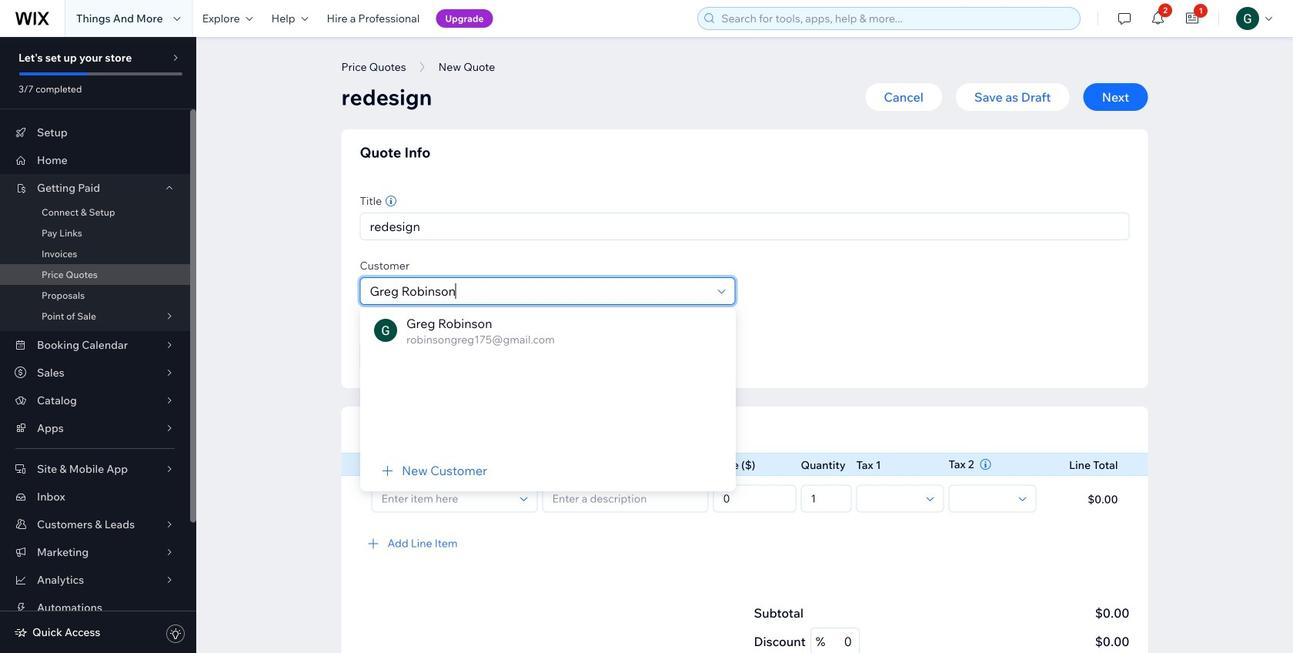 Task type: vqa. For each thing, say whether or not it's contained in the screenshot.
Search For Tools, Apps, Help & More... field
yes



Task type: locate. For each thing, give the bounding box(es) containing it.
None number field
[[826, 628, 855, 653]]

None text field
[[807, 486, 847, 512]]

None field
[[384, 343, 533, 369], [862, 486, 922, 512], [955, 486, 1015, 512], [384, 343, 533, 369], [862, 486, 922, 512], [955, 486, 1015, 512]]

None text field
[[719, 486, 791, 512]]

greg robinson image
[[374, 319, 397, 342]]



Task type: describe. For each thing, give the bounding box(es) containing it.
Enter item here field
[[377, 486, 516, 512]]

Give this quote a title, e.g., Redesign of Website. field
[[365, 213, 1125, 240]]

Choose a contact field
[[365, 278, 714, 304]]

Search for tools, apps, help & more... field
[[717, 8, 1076, 29]]

Enter a description field
[[548, 486, 704, 512]]

sidebar element
[[0, 37, 196, 653]]



